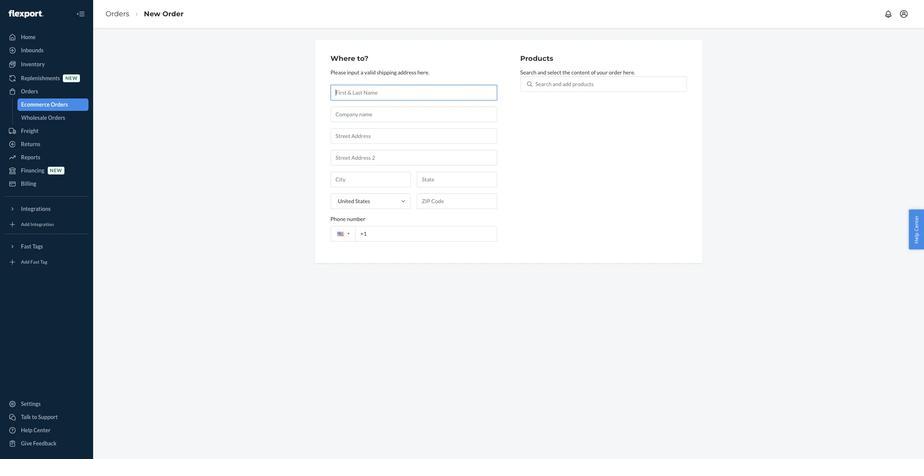 Task type: locate. For each thing, give the bounding box(es) containing it.
add down 'fast tags' at the left of page
[[21, 260, 30, 265]]

1 add from the top
[[21, 222, 30, 228]]

inventory link
[[5, 58, 89, 71]]

1 horizontal spatial orders link
[[106, 10, 129, 18]]

1 vertical spatial add
[[21, 260, 30, 265]]

orders inside breadcrumbs 'navigation'
[[106, 10, 129, 18]]

orders
[[106, 10, 129, 18], [21, 88, 38, 95], [51, 101, 68, 108], [48, 115, 65, 121]]

select
[[548, 69, 562, 76]]

help center button
[[910, 210, 925, 250]]

tags
[[32, 244, 43, 250]]

center
[[914, 216, 921, 232], [34, 428, 50, 434]]

1 horizontal spatial help center
[[914, 216, 921, 244]]

to?
[[357, 54, 369, 63]]

orders link inside breadcrumbs 'navigation'
[[106, 10, 129, 18]]

wholesale orders
[[21, 115, 65, 121]]

new
[[144, 10, 161, 18]]

tag
[[40, 260, 47, 265]]

here.
[[418, 69, 430, 76], [624, 69, 636, 76]]

inbounds
[[21, 47, 44, 54]]

1 vertical spatial and
[[553, 81, 562, 87]]

1 horizontal spatial help
[[914, 233, 921, 244]]

fast tags button
[[5, 241, 89, 253]]

united
[[338, 198, 354, 205]]

1 vertical spatial help center
[[21, 428, 50, 434]]

search and select the content of your order here.
[[521, 69, 636, 76]]

0 vertical spatial orders link
[[106, 10, 129, 18]]

0 horizontal spatial orders link
[[5, 85, 89, 98]]

settings link
[[5, 398, 89, 411]]

0 vertical spatial new
[[65, 76, 78, 81]]

of
[[591, 69, 596, 76]]

integrations
[[21, 206, 51, 212]]

support
[[38, 414, 58, 421]]

0 horizontal spatial center
[[34, 428, 50, 434]]

open account menu image
[[900, 9, 909, 19]]

2 add from the top
[[21, 260, 30, 265]]

give feedback
[[21, 441, 56, 447]]

add
[[563, 81, 572, 87]]

0 vertical spatial add
[[21, 222, 30, 228]]

returns link
[[5, 138, 89, 151]]

and for add
[[553, 81, 562, 87]]

orders up ecommerce
[[21, 88, 38, 95]]

1 horizontal spatial new
[[65, 76, 78, 81]]

search
[[521, 69, 537, 76], [536, 81, 552, 87]]

address
[[398, 69, 417, 76]]

and left select
[[538, 69, 547, 76]]

1 here. from the left
[[418, 69, 430, 76]]

add fast tag link
[[5, 256, 89, 269]]

new
[[65, 76, 78, 81], [50, 168, 62, 174]]

integrations button
[[5, 203, 89, 216]]

and for select
[[538, 69, 547, 76]]

fast
[[21, 244, 31, 250], [30, 260, 39, 265]]

order
[[163, 10, 184, 18]]

states
[[355, 198, 370, 205]]

0 horizontal spatial and
[[538, 69, 547, 76]]

add inside add integration link
[[21, 222, 30, 228]]

ecommerce orders
[[21, 101, 68, 108]]

fast left tag
[[30, 260, 39, 265]]

here. right 'address'
[[418, 69, 430, 76]]

new down inventory link
[[65, 76, 78, 81]]

talk to support
[[21, 414, 58, 421]]

new down 'reports' link
[[50, 168, 62, 174]]

orders link left new at left
[[106, 10, 129, 18]]

and
[[538, 69, 547, 76], [553, 81, 562, 87]]

settings
[[21, 401, 41, 408]]

search right search "icon"
[[536, 81, 552, 87]]

1 horizontal spatial center
[[914, 216, 921, 232]]

First & Last Name text field
[[331, 85, 497, 101]]

fast inside dropdown button
[[21, 244, 31, 250]]

home
[[21, 34, 36, 40]]

inbounds link
[[5, 44, 89, 57]]

please input a valid shipping address here.
[[331, 69, 430, 76]]

input
[[347, 69, 360, 76]]

close navigation image
[[76, 9, 85, 19]]

0 vertical spatial search
[[521, 69, 537, 76]]

help center
[[914, 216, 921, 244], [21, 428, 50, 434]]

0 horizontal spatial here.
[[418, 69, 430, 76]]

inventory
[[21, 61, 45, 68]]

help
[[914, 233, 921, 244], [21, 428, 33, 434]]

valid
[[365, 69, 376, 76]]

1 vertical spatial new
[[50, 168, 62, 174]]

here. right order
[[624, 69, 636, 76]]

talk
[[21, 414, 31, 421]]

help inside button
[[914, 233, 921, 244]]

fast tags
[[21, 244, 43, 250]]

breadcrumbs navigation
[[99, 3, 190, 25]]

talk to support button
[[5, 412, 89, 424]]

1 vertical spatial center
[[34, 428, 50, 434]]

0 horizontal spatial help
[[21, 428, 33, 434]]

0 vertical spatial and
[[538, 69, 547, 76]]

new for financing
[[50, 168, 62, 174]]

where to?
[[331, 54, 369, 63]]

1 horizontal spatial and
[[553, 81, 562, 87]]

0 vertical spatial center
[[914, 216, 921, 232]]

1 vertical spatial search
[[536, 81, 552, 87]]

fast left "tags"
[[21, 244, 31, 250]]

orders link
[[106, 10, 129, 18], [5, 85, 89, 98]]

add left integration
[[21, 222, 30, 228]]

add inside add fast tag link
[[21, 260, 30, 265]]

orders left new at left
[[106, 10, 129, 18]]

0 vertical spatial help center
[[914, 216, 921, 244]]

0 vertical spatial help
[[914, 233, 921, 244]]

phone
[[331, 216, 346, 222]]

financing
[[21, 167, 45, 174]]

add
[[21, 222, 30, 228], [21, 260, 30, 265]]

1 horizontal spatial here.
[[624, 69, 636, 76]]

0 horizontal spatial new
[[50, 168, 62, 174]]

orders link up ecommerce orders
[[5, 85, 89, 98]]

0 vertical spatial fast
[[21, 244, 31, 250]]

and left 'add'
[[553, 81, 562, 87]]

ZIP Code text field
[[417, 194, 497, 209]]

0 horizontal spatial help center
[[21, 428, 50, 434]]

search up search "icon"
[[521, 69, 537, 76]]



Task type: describe. For each thing, give the bounding box(es) containing it.
united states: + 1 image
[[347, 234, 350, 235]]

new order link
[[144, 10, 184, 18]]

freight link
[[5, 125, 89, 137]]

wholesale orders link
[[17, 112, 89, 124]]

1 vertical spatial orders link
[[5, 85, 89, 98]]

please
[[331, 69, 346, 76]]

search for search and add products
[[536, 81, 552, 87]]

Street Address text field
[[331, 128, 497, 144]]

search for search and select the content of your order here.
[[521, 69, 537, 76]]

1 vertical spatial help
[[21, 428, 33, 434]]

give
[[21, 441, 32, 447]]

flexport logo image
[[9, 10, 43, 18]]

1 vertical spatial fast
[[30, 260, 39, 265]]

your
[[597, 69, 608, 76]]

replenishments
[[21, 75, 60, 82]]

search and add products
[[536, 81, 594, 87]]

freight
[[21, 128, 38, 134]]

a
[[361, 69, 364, 76]]

reports
[[21, 154, 40, 161]]

wholesale
[[21, 115, 47, 121]]

give feedback button
[[5, 438, 89, 451]]

ecommerce orders link
[[17, 99, 89, 111]]

to
[[32, 414, 37, 421]]

add for add integration
[[21, 222, 30, 228]]

State text field
[[417, 172, 497, 188]]

feedback
[[33, 441, 56, 447]]

add for add fast tag
[[21, 260, 30, 265]]

add integration
[[21, 222, 54, 228]]

the
[[563, 69, 571, 76]]

search image
[[527, 81, 533, 87]]

2 here. from the left
[[624, 69, 636, 76]]

reports link
[[5, 151, 89, 164]]

united states
[[338, 198, 370, 205]]

shipping
[[377, 69, 397, 76]]

new order
[[144, 10, 184, 18]]

center inside button
[[914, 216, 921, 232]]

1 (702) 123-4567 telephone field
[[331, 226, 497, 242]]

content
[[572, 69, 590, 76]]

number
[[347, 216, 366, 222]]

returns
[[21, 141, 40, 148]]

integration
[[30, 222, 54, 228]]

add fast tag
[[21, 260, 47, 265]]

billing
[[21, 181, 36, 187]]

order
[[609, 69, 623, 76]]

home link
[[5, 31, 89, 43]]

ecommerce
[[21, 101, 50, 108]]

products
[[521, 54, 554, 63]]

Street Address 2 text field
[[331, 150, 497, 166]]

Company name text field
[[331, 107, 497, 122]]

help center link
[[5, 425, 89, 437]]

billing link
[[5, 178, 89, 190]]

add integration link
[[5, 219, 89, 231]]

where
[[331, 54, 355, 63]]

City text field
[[331, 172, 411, 188]]

phone number
[[331, 216, 366, 222]]

orders down ecommerce orders link
[[48, 115, 65, 121]]

help center inside button
[[914, 216, 921, 244]]

open notifications image
[[884, 9, 894, 19]]

products
[[573, 81, 594, 87]]

new for replenishments
[[65, 76, 78, 81]]

orders up wholesale orders link
[[51, 101, 68, 108]]



Task type: vqa. For each thing, say whether or not it's contained in the screenshot.
rightmost users
no



